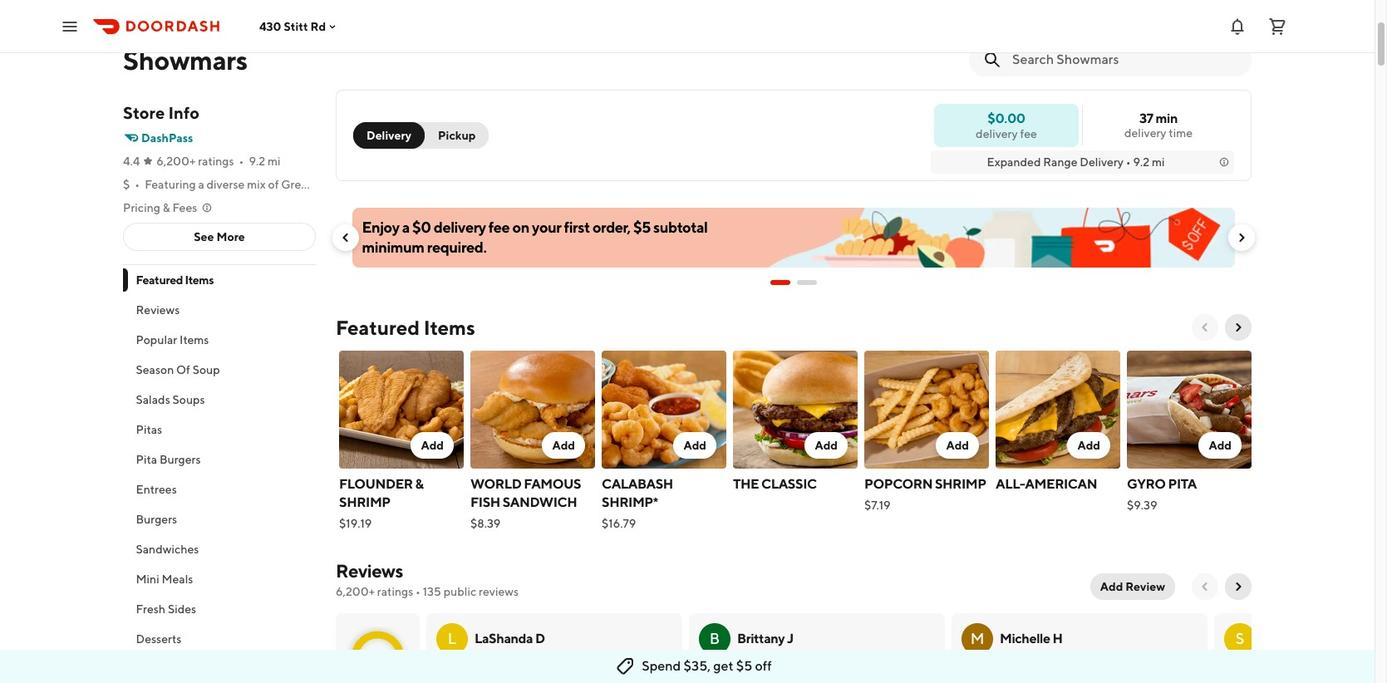 Task type: vqa. For each thing, say whether or not it's contained in the screenshot.


Task type: describe. For each thing, give the bounding box(es) containing it.
0 horizontal spatial mi
[[268, 155, 281, 168]]

shrimp inside popcorn shrimp $7.19
[[935, 476, 987, 492]]

season
[[136, 363, 174, 377]]

entrees button
[[123, 475, 316, 505]]

world famous fish sandwich $8.39
[[471, 476, 581, 530]]

430 stitt rd button
[[259, 20, 339, 33]]

the classic image
[[733, 351, 858, 469]]

season of soup button
[[123, 355, 316, 385]]

• inside reviews 6,200+ ratings • 135 public reviews
[[416, 585, 421, 599]]

all-american
[[996, 476, 1097, 492]]

add button for gyro pita
[[1199, 432, 1242, 459]]

add button for flounder & shrimp
[[411, 432, 454, 459]]

order
[[597, 663, 625, 675]]

entrees
[[136, 483, 177, 496]]

time
[[1169, 126, 1193, 140]]

0 horizontal spatial 4.4
[[123, 155, 140, 168]]

Pickup radio
[[415, 122, 489, 149]]

order methods option group
[[353, 122, 489, 149]]

featured inside 'featured items' heading
[[336, 316, 420, 339]]

brittany j
[[737, 631, 794, 647]]

add for popcorn shrimp
[[946, 439, 969, 452]]

pita burgers button
[[123, 445, 316, 475]]

1 horizontal spatial mi
[[1152, 155, 1165, 169]]

add for gyro pita
[[1209, 439, 1232, 452]]

add inside button
[[1100, 580, 1123, 594]]

stitt
[[284, 20, 308, 33]]

0 vertical spatial featured
[[136, 274, 183, 287]]

pricing
[[123, 201, 160, 214]]

$
[[123, 178, 130, 191]]

reviews for reviews 6,200+ ratings • 135 public reviews
[[336, 560, 403, 582]]

sandwich
[[503, 495, 577, 510]]

review
[[1126, 580, 1166, 594]]

calabash shrimp* image
[[602, 351, 727, 469]]

0 horizontal spatial 6,200+
[[157, 155, 196, 168]]

store
[[123, 103, 165, 122]]

world
[[471, 476, 522, 492]]

pita
[[1168, 476, 1197, 492]]

& for pricing
[[163, 201, 170, 214]]

add for calabash shrimp*
[[684, 439, 707, 452]]

michelle h
[[1000, 631, 1063, 647]]

the classic
[[733, 476, 817, 492]]

popcorn
[[865, 476, 933, 492]]

fee inside $0.00 delivery fee
[[1020, 127, 1037, 140]]

430 stitt rd
[[259, 20, 326, 33]]

sandwiches
[[136, 543, 199, 556]]

see more button
[[124, 224, 315, 250]]

pita
[[136, 453, 158, 466]]

add button for popcorn shrimp
[[936, 432, 979, 459]]

calabash
[[602, 476, 673, 492]]

meals
[[162, 573, 194, 586]]

previous image
[[1199, 580, 1212, 594]]

1 vertical spatial burgers
[[136, 513, 178, 526]]

• right $
[[135, 178, 140, 191]]

2/18/23
[[769, 663, 805, 675]]

0 horizontal spatial 9.2
[[249, 155, 265, 168]]

s
[[1236, 630, 1245, 648]]

dashpass
[[141, 131, 193, 145]]

fee inside enjoy a $0 delivery fee on your first order, $5 subtotal minimum required.
[[489, 219, 510, 236]]

michelle
[[1000, 631, 1051, 647]]

required.
[[428, 239, 487, 256]]

your
[[532, 219, 562, 236]]

6,200+ ratings •
[[157, 155, 244, 168]]

1 vertical spatial previous button of carousel image
[[1199, 321, 1212, 334]]

sides
[[168, 603, 197, 616]]

spend $35, get $5 off
[[642, 658, 772, 674]]

$35,
[[684, 658, 711, 674]]

open menu image
[[60, 16, 80, 36]]

reviews link
[[336, 560, 403, 582]]

add for the classic
[[815, 439, 838, 452]]

calabash shrimp* $16.79
[[602, 476, 673, 530]]

• doordash order
[[544, 663, 625, 675]]

on
[[513, 219, 530, 236]]

reviews for reviews
[[136, 303, 180, 317]]

popcorn shrimp image
[[865, 351, 989, 469]]

lashanda
[[475, 631, 533, 647]]

$9.39
[[1127, 499, 1158, 512]]

items inside 'featured items' heading
[[424, 316, 475, 339]]

37
[[1140, 111, 1154, 126]]

brittany
[[737, 631, 785, 647]]

american
[[1025, 476, 1097, 492]]

1 horizontal spatial 4.4
[[366, 648, 390, 667]]

fish
[[471, 495, 500, 510]]

popular items
[[136, 333, 209, 347]]

9.2 mi
[[249, 155, 281, 168]]

j
[[787, 631, 794, 647]]

lashanda d
[[475, 631, 545, 647]]

6,200+ inside reviews 6,200+ ratings • 135 public reviews
[[336, 585, 375, 599]]

d
[[535, 631, 545, 647]]

add for world famous fish sandwich
[[552, 439, 575, 452]]

expanded range delivery • 9.2 mi image
[[1218, 155, 1231, 169]]

135
[[423, 585, 441, 599]]

add review
[[1100, 580, 1166, 594]]

public
[[444, 585, 477, 599]]

l
[[448, 630, 457, 648]]

1 vertical spatial featured items
[[336, 316, 475, 339]]

salads soups button
[[123, 385, 316, 415]]

salads
[[136, 393, 171, 407]]

shrimp inside flounder & shrimp $19.19
[[339, 495, 391, 510]]

all american image
[[996, 351, 1121, 469]]

430
[[259, 20, 281, 33]]

h
[[1053, 631, 1063, 647]]

pickup
[[438, 129, 476, 142]]

expanded range delivery • 9.2 mi
[[987, 155, 1165, 169]]

off
[[755, 658, 772, 674]]



Task type: locate. For each thing, give the bounding box(es) containing it.
first
[[565, 219, 590, 236]]

featured up popular
[[136, 274, 183, 287]]

rd
[[311, 20, 326, 33]]

desserts button
[[123, 624, 316, 654]]

range
[[1044, 155, 1078, 169]]

delivery
[[1125, 126, 1167, 140], [976, 127, 1018, 140], [434, 219, 486, 236]]

fee down the $0.00
[[1020, 127, 1037, 140]]

add for flounder & shrimp
[[421, 439, 444, 452]]

delivery inside enjoy a $0 delivery fee on your first order, $5 subtotal minimum required.
[[434, 219, 486, 236]]

37 min delivery time
[[1125, 111, 1193, 140]]

fee left on
[[489, 219, 510, 236]]

see
[[194, 230, 214, 244]]

1 horizontal spatial 9.2
[[1133, 155, 1150, 169]]

fresh sides button
[[123, 594, 316, 624]]

0 horizontal spatial $5
[[634, 219, 651, 236]]

1 horizontal spatial shrimp
[[935, 476, 987, 492]]

ratings left 9.2 mi
[[198, 155, 234, 168]]

notification bell image
[[1228, 16, 1248, 36]]

0 horizontal spatial featured
[[136, 274, 183, 287]]

delivery left pickup option
[[367, 129, 412, 142]]

reviews inside button
[[136, 303, 180, 317]]

1 horizontal spatial delivery
[[1080, 155, 1124, 169]]

1 vertical spatial shrimp
[[339, 495, 391, 510]]

info
[[168, 103, 200, 122]]

0 vertical spatial shrimp
[[935, 476, 987, 492]]

1 horizontal spatial 6,200+
[[336, 585, 375, 599]]

the
[[733, 476, 759, 492]]

1 vertical spatial ratings
[[377, 585, 413, 599]]

spend
[[642, 658, 681, 674]]

0 horizontal spatial delivery
[[367, 129, 412, 142]]

&
[[163, 201, 170, 214], [415, 476, 424, 492]]

1 vertical spatial 6,200+
[[336, 585, 375, 599]]

Item Search search field
[[1013, 51, 1239, 69]]

0 horizontal spatial ratings
[[198, 155, 234, 168]]

6,200+ down the reviews link
[[336, 585, 375, 599]]

1 vertical spatial delivery
[[1080, 155, 1124, 169]]

1 vertical spatial 4.4
[[366, 648, 390, 667]]

popcorn shrimp $7.19
[[865, 476, 987, 512]]

0 horizontal spatial shrimp
[[339, 495, 391, 510]]

& right flounder
[[415, 476, 424, 492]]

1 vertical spatial fee
[[489, 219, 510, 236]]

delivery inside 37 min delivery time
[[1125, 126, 1167, 140]]

1 horizontal spatial previous button of carousel image
[[1199, 321, 1212, 334]]

previous button of carousel image
[[339, 231, 352, 244], [1199, 321, 1212, 334]]

• left doordash
[[544, 663, 548, 675]]

add button for all-american
[[1068, 432, 1111, 459]]

featured items heading
[[336, 314, 475, 341]]

gyro
[[1127, 476, 1166, 492]]

1 add button from the left
[[411, 432, 454, 459]]

1 vertical spatial &
[[415, 476, 424, 492]]

subtotal
[[654, 219, 708, 236]]

mi right the 6,200+ ratings •
[[268, 155, 281, 168]]

0 vertical spatial featured items
[[136, 274, 214, 287]]

gyro pita $9.39
[[1127, 476, 1197, 512]]

reviews inside reviews 6,200+ ratings • 135 public reviews
[[336, 560, 403, 582]]

select promotional banner element
[[771, 268, 817, 298]]

fresh
[[136, 603, 166, 616]]

delivery inside radio
[[367, 129, 412, 142]]

items
[[185, 274, 214, 287], [424, 316, 475, 339], [180, 333, 209, 347]]

delivery up required.
[[434, 219, 486, 236]]

$5 left off
[[736, 658, 753, 674]]

burgers down entrees
[[136, 513, 178, 526]]

ratings inside reviews 6,200+ ratings • 135 public reviews
[[377, 585, 413, 599]]

delivery down the $0.00
[[976, 127, 1018, 140]]

fee
[[1020, 127, 1037, 140], [489, 219, 510, 236]]

0 vertical spatial 6,200+
[[157, 155, 196, 168]]

0 vertical spatial $5
[[634, 219, 651, 236]]

items up reviews button
[[185, 274, 214, 287]]

6,200+
[[157, 155, 196, 168], [336, 585, 375, 599]]

add
[[421, 439, 444, 452], [552, 439, 575, 452], [684, 439, 707, 452], [815, 439, 838, 452], [946, 439, 969, 452], [1078, 439, 1101, 452], [1209, 439, 1232, 452], [1100, 580, 1123, 594]]

burgers button
[[123, 505, 316, 535]]

$5 inside enjoy a $0 delivery fee on your first order, $5 subtotal minimum required.
[[634, 219, 651, 236]]

add button for the classic
[[805, 432, 848, 459]]

reviews button
[[123, 295, 316, 325]]

& inside flounder & shrimp $19.19
[[415, 476, 424, 492]]

mini meals
[[136, 573, 194, 586]]

enjoy
[[362, 219, 400, 236]]

fresh sides
[[136, 603, 197, 616]]

0 items, open order cart image
[[1268, 16, 1288, 36]]

0 vertical spatial fee
[[1020, 127, 1037, 140]]

pricing & fees button
[[123, 200, 214, 216]]

featured down minimum
[[336, 316, 420, 339]]

more
[[216, 230, 245, 244]]

1 vertical spatial reviews
[[336, 560, 403, 582]]

add button for world famous fish sandwich
[[542, 432, 585, 459]]

enjoy a $0 delivery fee on your first order, $5 subtotal minimum required.
[[362, 219, 708, 256]]

expanded
[[987, 155, 1041, 169]]

pricing & fees
[[123, 201, 197, 214]]

0 horizontal spatial delivery
[[434, 219, 486, 236]]

1 horizontal spatial &
[[415, 476, 424, 492]]

$5 right order,
[[634, 219, 651, 236]]

desserts
[[136, 633, 182, 646]]

shrimp left all-
[[935, 476, 987, 492]]

& inside button
[[163, 201, 170, 214]]

fees
[[172, 201, 197, 214]]

all-
[[996, 476, 1025, 492]]

store info
[[123, 103, 200, 122]]

pitas
[[136, 423, 163, 436]]

world famous fish sandwich image
[[471, 351, 595, 469]]

7 add button from the left
[[1199, 432, 1242, 459]]

showmars
[[123, 44, 248, 76]]

ratings down the reviews link
[[377, 585, 413, 599]]

see more
[[194, 230, 245, 244]]

flounder & shrimp $19.19
[[339, 476, 424, 530]]

flounder
[[339, 476, 413, 492]]

soups
[[173, 393, 205, 407]]

next button of carousel image
[[1235, 231, 1249, 244], [1232, 321, 1245, 334]]

sandwiches button
[[123, 535, 316, 564]]

1 horizontal spatial featured
[[336, 316, 420, 339]]

$ •
[[123, 178, 140, 191]]

add for all-american
[[1078, 439, 1101, 452]]

delivery
[[367, 129, 412, 142], [1080, 155, 1124, 169]]

1 horizontal spatial reviews
[[336, 560, 403, 582]]

1 horizontal spatial featured items
[[336, 316, 475, 339]]

2 horizontal spatial delivery
[[1125, 126, 1167, 140]]

soup
[[193, 363, 220, 377]]

pitas button
[[123, 415, 316, 445]]

0 vertical spatial ratings
[[198, 155, 234, 168]]

shrimp
[[935, 476, 987, 492], [339, 495, 391, 510]]

$19.19
[[339, 517, 372, 530]]

$8.39
[[471, 517, 501, 530]]

popular items button
[[123, 325, 316, 355]]

$0.00 delivery fee
[[976, 110, 1037, 140]]

$16.79
[[602, 517, 636, 530]]

add review button
[[1090, 574, 1175, 600]]

0 horizontal spatial previous button of carousel image
[[339, 231, 352, 244]]

shrimp*
[[602, 495, 658, 510]]

6 add button from the left
[[1068, 432, 1111, 459]]

mi
[[268, 155, 281, 168], [1152, 155, 1165, 169]]

4 add button from the left
[[805, 432, 848, 459]]

• left 135
[[416, 585, 421, 599]]

1 vertical spatial $5
[[736, 658, 753, 674]]

2 add button from the left
[[542, 432, 585, 459]]

1 horizontal spatial delivery
[[976, 127, 1018, 140]]

0 vertical spatial &
[[163, 201, 170, 214]]

items up of
[[180, 333, 209, 347]]

min
[[1156, 111, 1178, 126]]

3 add button from the left
[[674, 432, 717, 459]]

mini
[[136, 573, 160, 586]]

shrimp down flounder
[[339, 495, 391, 510]]

1 vertical spatial next button of carousel image
[[1232, 321, 1245, 334]]

• left 9.2 mi
[[239, 155, 244, 168]]

doordash
[[550, 663, 595, 675]]

0 vertical spatial delivery
[[367, 129, 412, 142]]

delivery inside $0.00 delivery fee
[[976, 127, 1018, 140]]

classic
[[762, 476, 817, 492]]

of
[[177, 363, 191, 377]]

salads soups
[[136, 393, 205, 407]]

0 vertical spatial 4.4
[[123, 155, 140, 168]]

& left fees
[[163, 201, 170, 214]]

next image
[[1232, 580, 1245, 594]]

featured items down see
[[136, 274, 214, 287]]

• down 37 min delivery time on the right of the page
[[1126, 155, 1131, 169]]

reviews up popular
[[136, 303, 180, 317]]

0 vertical spatial reviews
[[136, 303, 180, 317]]

burgers right pita
[[160, 453, 201, 466]]

items inside popular items button
[[180, 333, 209, 347]]

1 horizontal spatial fee
[[1020, 127, 1037, 140]]

$7.19
[[865, 499, 891, 512]]

$0
[[413, 219, 432, 236]]

0 horizontal spatial reviews
[[136, 303, 180, 317]]

featured items down minimum
[[336, 316, 475, 339]]

reviews
[[479, 585, 519, 599]]

m
[[971, 630, 985, 648]]

flounder & shrimp image
[[339, 351, 464, 469]]

ratings
[[198, 155, 234, 168], [377, 585, 413, 599]]

a
[[403, 219, 410, 236]]

add button for calabash shrimp*
[[674, 432, 717, 459]]

0 vertical spatial next button of carousel image
[[1235, 231, 1249, 244]]

gyro pita image
[[1127, 351, 1252, 469]]

reviews down $19.19
[[336, 560, 403, 582]]

popular
[[136, 333, 178, 347]]

6,200+ down dashpass in the left top of the page
[[157, 155, 196, 168]]

5 add button from the left
[[936, 432, 979, 459]]

famous
[[524, 476, 581, 492]]

1 horizontal spatial ratings
[[377, 585, 413, 599]]

0 horizontal spatial &
[[163, 201, 170, 214]]

delivery right range at the right of the page
[[1080, 155, 1124, 169]]

9.2 right the 6,200+ ratings •
[[249, 155, 265, 168]]

$0.00
[[988, 110, 1026, 126]]

minimum
[[362, 239, 425, 256]]

1 vertical spatial featured
[[336, 316, 420, 339]]

Delivery radio
[[353, 122, 425, 149]]

0 horizontal spatial fee
[[489, 219, 510, 236]]

get
[[713, 658, 734, 674]]

& for flounder
[[415, 476, 424, 492]]

9.2 down 37 min delivery time on the right of the page
[[1133, 155, 1150, 169]]

0 vertical spatial burgers
[[160, 453, 201, 466]]

1 horizontal spatial $5
[[736, 658, 753, 674]]

0 horizontal spatial featured items
[[136, 274, 214, 287]]

b
[[710, 630, 720, 648]]

delivery left time
[[1125, 126, 1167, 140]]

mi down 37 min delivery time on the right of the page
[[1152, 155, 1165, 169]]

items down required.
[[424, 316, 475, 339]]

0 vertical spatial previous button of carousel image
[[339, 231, 352, 244]]



